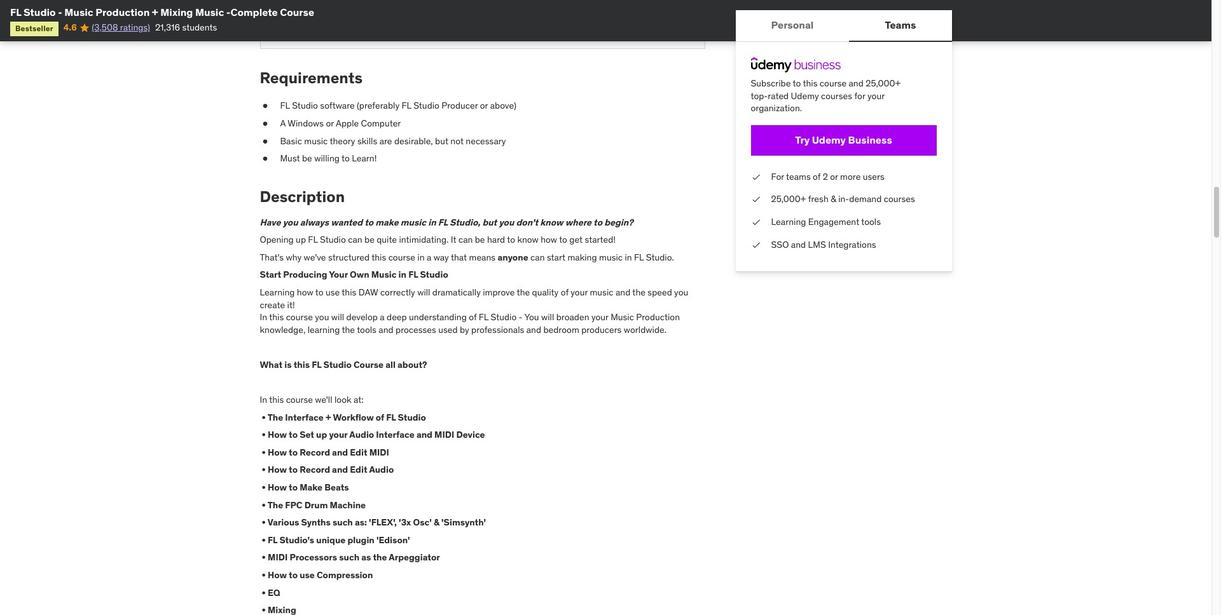 Task type: vqa. For each thing, say whether or not it's contained in the screenshot.
"Complete"
yes



Task type: locate. For each thing, give the bounding box(es) containing it.
try udemy business link
[[751, 125, 937, 156]]

up inside "have you always wanted to make music in fl studio, but you don't know where to begin? opening up fl studio can be quite intimidating. it can be hard to know how to get started! that's why we've structured this course in a way that means anyone can start making music in fl studio. start producing your own music in fl studio learning how to use this daw correctly will dramatically improve the quality of your music and the speed you create it! in this course you will develop a deep understanding of fl studio - you will broaden your music production knowledge, learning the tools and processes used by professionals and bedroom producers worldwide."
[[296, 234, 306, 246]]

such
[[333, 517, 353, 529], [339, 553, 360, 564]]

requirements
[[260, 68, 363, 88]]

0 vertical spatial know
[[540, 217, 564, 228]]

worldwide.
[[624, 324, 667, 336]]

1 vertical spatial up
[[316, 430, 327, 441]]

learning
[[772, 216, 806, 228], [260, 287, 295, 298]]

& inside in this course we'll look at: • the interface + workflow of fl studio • how to set up your audio interface and midi device • how to record and edit midi • how to record and edit audio • how to make beats • the fpc drum machine • various synths such as: 'flex', '3x osc' & 'simsynth' • fl studio's unique plugin 'edison' • midi processors such as the arpeggiator • how to use compression • eq
[[434, 517, 440, 529]]

udemy
[[791, 90, 819, 102], [812, 134, 846, 146]]

1 horizontal spatial be
[[365, 234, 375, 246]]

in left the studio.
[[625, 252, 632, 263]]

1 vertical spatial courses
[[884, 194, 916, 205]]

1 vertical spatial midi
[[369, 447, 389, 459]]

for
[[772, 171, 785, 182]]

learning up the create
[[260, 287, 295, 298]]

and
[[849, 78, 864, 89], [791, 239, 806, 250], [616, 287, 631, 298], [379, 324, 394, 336], [527, 324, 542, 336], [417, 430, 433, 441], [332, 447, 348, 459], [332, 465, 348, 476]]

0 horizontal spatial midi
[[268, 553, 288, 564]]

to inside "subscribe to this course and 25,000+ top‑rated udemy courses for your organization."
[[793, 78, 801, 89]]

use down your
[[326, 287, 340, 298]]

0 horizontal spatial 25,000+
[[772, 194, 806, 205]]

production up '(3,508 ratings)'
[[96, 6, 150, 18]]

1 horizontal spatial in
[[428, 217, 436, 228]]

1 horizontal spatial or
[[480, 100, 488, 112]]

this inside in this course we'll look at: • the interface + workflow of fl studio • how to set up your audio interface and midi device • how to record and edit midi • how to record and edit audio • how to make beats • the fpc drum machine • various synths such as: 'flex', '3x osc' & 'simsynth' • fl studio's unique plugin 'edison' • midi processors such as the arpeggiator • how to use compression • eq
[[269, 395, 284, 406]]

you right have
[[283, 217, 298, 228]]

2 vertical spatial midi
[[268, 553, 288, 564]]

are
[[380, 135, 392, 147]]

studio inside in this course we'll look at: • the interface + workflow of fl studio • how to set up your audio interface and midi device • how to record and edit midi • how to record and edit audio • how to make beats • the fpc drum machine • various synths such as: 'flex', '3x osc' & 'simsynth' • fl studio's unique plugin 'edison' • midi processors such as the arpeggiator • how to use compression • eq
[[398, 412, 426, 424]]

how down producing
[[297, 287, 314, 298]]

know
[[540, 217, 564, 228], [518, 234, 539, 246]]

courses left for
[[822, 90, 853, 102]]

2 horizontal spatial -
[[519, 312, 523, 323]]

the down what
[[268, 412, 283, 424]]

0 horizontal spatial or
[[326, 118, 334, 129]]

in down what
[[260, 395, 267, 406]]

+ inside in this course we'll look at: • the interface + workflow of fl studio • how to set up your audio interface and midi device • how to record and edit midi • how to record and edit audio • how to make beats • the fpc drum machine • various synths such as: 'flex', '3x osc' & 'simsynth' • fl studio's unique plugin 'edison' • midi processors such as the arpeggiator • how to use compression • eq
[[326, 412, 331, 424]]

0 horizontal spatial tools
[[357, 324, 377, 336]]

1 vertical spatial learning
[[260, 287, 295, 298]]

course down udemy business image
[[820, 78, 847, 89]]

0 horizontal spatial up
[[296, 234, 306, 246]]

0 vertical spatial &
[[831, 194, 837, 205]]

0 vertical spatial in
[[260, 312, 267, 323]]

fl studio - music production + mixing music -complete course
[[10, 6, 314, 18]]

1 vertical spatial but
[[483, 217, 497, 228]]

of up broaden
[[561, 287, 569, 298]]

intimidating.
[[399, 234, 449, 246]]

1 horizontal spatial use
[[326, 287, 340, 298]]

integrations
[[829, 239, 877, 250]]

daw
[[359, 287, 378, 298]]

tools down develop
[[357, 324, 377, 336]]

your up broaden
[[571, 287, 588, 298]]

midi down workflow
[[369, 447, 389, 459]]

xsmall image
[[260, 135, 270, 148], [751, 171, 761, 184]]

know down don't
[[518, 234, 539, 246]]

xsmall image
[[260, 100, 270, 113], [260, 118, 270, 130], [260, 153, 270, 165], [751, 194, 761, 206], [751, 216, 761, 229], [751, 239, 761, 251]]

fl up correctly will
[[409, 269, 418, 281]]

you
[[283, 217, 298, 228], [499, 217, 514, 228], [675, 287, 689, 298], [315, 312, 329, 323]]

music inside "have you always wanted to make music in fl studio, but you don't know where to begin? opening up fl studio can be quite intimidating. it can be hard to know how to get started! that's why we've structured this course in a way that means anyone can start making music in fl studio. start producing your own music in fl studio learning how to use this daw correctly will dramatically improve the quality of your music and the speed you create it! in this course you will develop a deep understanding of fl studio - you will broaden your music production knowledge, learning the tools and processes used by professionals and bedroom producers worldwide."
[[611, 312, 634, 323]]

xsmall image for sso
[[751, 239, 761, 251]]

1 vertical spatial &
[[434, 517, 440, 529]]

1 vertical spatial tools
[[357, 324, 377, 336]]

up inside in this course we'll look at: • the interface + workflow of fl studio • how to set up your audio interface and midi device • how to record and edit midi • how to record and edit audio • how to make beats • the fpc drum machine • various synths such as: 'flex', '3x osc' & 'simsynth' • fl studio's unique plugin 'edison' • midi processors such as the arpeggiator • how to use compression • eq
[[316, 430, 327, 441]]

6 • from the top
[[262, 500, 266, 511]]

unique
[[316, 535, 346, 547]]

& left "in-"
[[831, 194, 837, 205]]

0 vertical spatial or
[[480, 100, 488, 112]]

0 vertical spatial +
[[152, 6, 158, 18]]

1 vertical spatial the
[[268, 500, 283, 511]]

1 horizontal spatial interface
[[376, 430, 415, 441]]

2 will from the left
[[541, 312, 554, 323]]

create
[[260, 299, 285, 311]]

25,000+
[[866, 78, 901, 89], [772, 194, 806, 205]]

your down workflow
[[329, 430, 348, 441]]

music
[[64, 6, 93, 18], [195, 6, 224, 18], [611, 312, 634, 323]]

0 vertical spatial such
[[333, 517, 353, 529]]

10 • from the top
[[262, 570, 266, 582]]

get
[[570, 234, 583, 246]]

music up 'students'
[[195, 6, 224, 18]]

make
[[300, 482, 323, 494]]

0 horizontal spatial &
[[434, 517, 440, 529]]

1 horizontal spatial the
[[633, 287, 646, 298]]

0 horizontal spatial know
[[518, 234, 539, 246]]

0 horizontal spatial a
[[380, 312, 385, 323]]

the quality
[[517, 287, 559, 298]]

1 horizontal spatial but
[[483, 217, 497, 228]]

courses
[[822, 90, 853, 102], [884, 194, 916, 205]]

+ down we'll
[[326, 412, 331, 424]]

music up 4.6
[[64, 6, 93, 18]]

the left fpc
[[268, 500, 283, 511]]

skills
[[358, 135, 378, 147]]

(3,508
[[92, 22, 118, 33]]

0 horizontal spatial -
[[58, 6, 62, 18]]

can right it
[[459, 234, 473, 246]]

0 vertical spatial up
[[296, 234, 306, 246]]

device
[[457, 430, 485, 441]]

2 horizontal spatial be
[[475, 234, 485, 246]]

1 vertical spatial the
[[373, 553, 387, 564]]

course down it!
[[286, 312, 313, 323]]

this inside "subscribe to this course and 25,000+ top‑rated udemy courses for your organization."
[[803, 78, 818, 89]]

1 horizontal spatial learning
[[772, 216, 806, 228]]

this up own music in
[[372, 252, 386, 263]]

can up structured
[[348, 234, 362, 246]]

you up hard
[[499, 217, 514, 228]]

tools down demand
[[862, 216, 881, 228]]

1 vertical spatial udemy
[[812, 134, 846, 146]]

2 horizontal spatial in
[[625, 252, 632, 263]]

music
[[304, 135, 328, 147], [401, 217, 426, 228], [599, 252, 623, 263], [590, 287, 614, 298]]

•
[[262, 412, 266, 424], [262, 430, 266, 441], [262, 447, 266, 459], [262, 465, 266, 476], [262, 482, 266, 494], [262, 500, 266, 511], [262, 517, 266, 529], [262, 535, 266, 547], [262, 553, 266, 564], [262, 570, 266, 582], [262, 588, 266, 599]]

0 vertical spatial a
[[427, 252, 432, 263]]

set
[[300, 430, 314, 441]]

will up learning the
[[331, 312, 344, 323]]

speed
[[648, 287, 672, 298]]

0 horizontal spatial courses
[[822, 90, 853, 102]]

machine
[[330, 500, 366, 511]]

0 horizontal spatial production
[[96, 6, 150, 18]]

0 vertical spatial 25,000+
[[866, 78, 901, 89]]

1 vertical spatial use
[[300, 570, 315, 582]]

1 vertical spatial edit
[[350, 465, 368, 476]]

producing
[[283, 269, 327, 281]]

how up "start"
[[541, 234, 557, 246]]

-
[[58, 6, 62, 18], [226, 6, 231, 18], [519, 312, 523, 323]]

such left as
[[339, 553, 360, 564]]

be
[[302, 153, 312, 164], [365, 234, 375, 246], [475, 234, 485, 246]]

2 horizontal spatial can
[[531, 252, 545, 263]]

+ up the 21,316
[[152, 6, 158, 18]]

1 vertical spatial 25,000+
[[772, 194, 806, 205]]

this left daw
[[342, 287, 357, 298]]

fl
[[10, 6, 21, 18], [280, 100, 290, 112], [402, 100, 412, 112], [438, 217, 448, 228], [308, 234, 318, 246], [634, 252, 644, 263], [409, 269, 418, 281], [479, 312, 489, 323], [312, 359, 322, 371], [386, 412, 396, 424], [268, 535, 278, 547]]

be right the must at the left of the page
[[302, 153, 312, 164]]

2 vertical spatial or
[[831, 171, 839, 182]]

0 vertical spatial the
[[268, 412, 283, 424]]

the
[[268, 412, 283, 424], [268, 500, 283, 511]]

0 vertical spatial midi
[[435, 430, 455, 441]]

use down "processors"
[[300, 570, 315, 582]]

0 horizontal spatial xsmall image
[[260, 135, 270, 148]]

1 in from the top
[[260, 312, 267, 323]]

course inside "subscribe to this course and 25,000+ top‑rated udemy courses for your organization."
[[820, 78, 847, 89]]

be left the quite
[[365, 234, 375, 246]]

record
[[300, 447, 330, 459], [300, 465, 330, 476]]

0 horizontal spatial the
[[373, 553, 387, 564]]

1 how from the top
[[268, 430, 287, 441]]

2 • from the top
[[262, 430, 266, 441]]

midi left device
[[435, 430, 455, 441]]

1 vertical spatial in
[[260, 395, 267, 406]]

or
[[480, 100, 488, 112], [326, 118, 334, 129], [831, 171, 839, 182]]

will right "you"
[[541, 312, 554, 323]]

up right set
[[316, 430, 327, 441]]

+
[[152, 6, 158, 18], [326, 412, 331, 424]]

in
[[260, 312, 267, 323], [260, 395, 267, 406]]

0 vertical spatial record
[[300, 447, 330, 459]]

the left speed
[[633, 287, 646, 298]]

1 horizontal spatial tools
[[862, 216, 881, 228]]

2 in from the top
[[260, 395, 267, 406]]

your right for
[[868, 90, 885, 102]]

up up why at the top left of page
[[296, 234, 306, 246]]

use
[[326, 287, 340, 298], [300, 570, 315, 582]]

fpc
[[285, 500, 303, 511]]

must
[[280, 153, 300, 164]]

be left hard
[[475, 234, 485, 246]]

record up make
[[300, 465, 330, 476]]

0 vertical spatial production
[[96, 6, 150, 18]]

this down udemy business image
[[803, 78, 818, 89]]

1 vertical spatial production
[[636, 312, 680, 323]]

in up intimidating.
[[428, 217, 436, 228]]

studio up professionals
[[491, 312, 517, 323]]

1 horizontal spatial production
[[636, 312, 680, 323]]

25,000+ up business
[[866, 78, 901, 89]]

1 vertical spatial +
[[326, 412, 331, 424]]

course inside in this course we'll look at: • the interface + workflow of fl studio • how to set up your audio interface and midi device • how to record and edit midi • how to record and edit audio • how to make beats • the fpc drum machine • various synths such as: 'flex', '3x osc' & 'simsynth' • fl studio's unique plugin 'edison' • midi processors such as the arpeggiator • how to use compression • eq
[[286, 395, 313, 406]]

0 vertical spatial interface
[[285, 412, 324, 424]]

udemy right try
[[812, 134, 846, 146]]

learning the
[[308, 324, 355, 336]]

you up learning the
[[315, 312, 329, 323]]

sso
[[772, 239, 789, 250]]

edit up machine
[[350, 465, 368, 476]]

learning inside "have you always wanted to make music in fl studio, but you don't know where to begin? opening up fl studio can be quite intimidating. it can be hard to know how to get started! that's why we've structured this course in a way that means anyone can start making music in fl studio. start producing your own music in fl studio learning how to use this daw correctly will dramatically improve the quality of your music and the speed you create it! in this course you will develop a deep understanding of fl studio - you will broaden your music production knowledge, learning the tools and processes used by professionals and bedroom producers worldwide."
[[260, 287, 295, 298]]

try
[[796, 134, 810, 146]]

1 horizontal spatial can
[[459, 234, 473, 246]]

1 • from the top
[[262, 412, 266, 424]]

synths
[[301, 517, 331, 529]]

your
[[329, 269, 348, 281]]

the right as
[[373, 553, 387, 564]]

studio down wanted
[[320, 234, 346, 246]]

3 how from the top
[[268, 465, 287, 476]]

various
[[268, 517, 299, 529]]

courses right demand
[[884, 194, 916, 205]]

fl right (preferably
[[402, 100, 412, 112]]

music down windows
[[304, 135, 328, 147]]

learning up sso
[[772, 216, 806, 228]]

audio down workflow
[[350, 430, 374, 441]]

know right don't
[[540, 217, 564, 228]]

- inside "have you always wanted to make music in fl studio, but you don't know where to begin? opening up fl studio can be quite intimidating. it can be hard to know how to get started! that's why we've structured this course in a way that means anyone can start making music in fl studio. start producing your own music in fl studio learning how to use this daw correctly will dramatically improve the quality of your music and the speed you create it! in this course you will develop a deep understanding of fl studio - you will broaden your music production knowledge, learning the tools and processes used by professionals and bedroom producers worldwide."
[[519, 312, 523, 323]]

2 the from the top
[[268, 500, 283, 511]]

means
[[469, 252, 496, 263]]

but up hard
[[483, 217, 497, 228]]

edit
[[350, 447, 368, 459], [350, 465, 368, 476]]

this right "is"
[[294, 359, 310, 371]]

broaden
[[557, 312, 590, 323]]

1 vertical spatial record
[[300, 465, 330, 476]]

teams button
[[850, 10, 952, 41]]

udemy business image
[[751, 57, 841, 73]]

1 edit from the top
[[350, 447, 368, 459]]

0 vertical spatial xsmall image
[[260, 135, 270, 148]]

xsmall image for 25,000+
[[751, 194, 761, 206]]

9 • from the top
[[262, 553, 266, 564]]

complete
[[231, 6, 278, 18]]

25,000+ inside "subscribe to this course and 25,000+ top‑rated udemy courses for your organization."
[[866, 78, 901, 89]]

producer
[[442, 100, 478, 112]]

0 horizontal spatial can
[[348, 234, 362, 246]]

in down intimidating.
[[418, 252, 425, 263]]

a windows or apple computer
[[280, 118, 401, 129]]

1 horizontal spatial midi
[[369, 447, 389, 459]]

to
[[793, 78, 801, 89], [342, 153, 350, 164], [365, 217, 374, 228], [594, 217, 603, 228], [507, 234, 515, 246], [559, 234, 568, 246], [315, 287, 324, 298], [289, 430, 298, 441], [289, 447, 298, 459], [289, 465, 298, 476], [289, 482, 298, 494], [289, 570, 298, 582]]

0 vertical spatial but
[[435, 135, 449, 147]]

you
[[525, 312, 539, 323]]

bestseller
[[15, 24, 53, 33]]

2 horizontal spatial music
[[611, 312, 634, 323]]

can left "start"
[[531, 252, 545, 263]]

that
[[451, 252, 467, 263]]

fl down various on the left bottom of page
[[268, 535, 278, 547]]

udemy up organization.
[[791, 90, 819, 102]]

1 horizontal spatial courses
[[884, 194, 916, 205]]

fl up a in the top left of the page
[[280, 100, 290, 112]]

3 • from the top
[[262, 447, 266, 459]]

in down the create
[[260, 312, 267, 323]]

in this course we'll look at: • the interface + workflow of fl studio • how to set up your audio interface and midi device • how to record and edit midi • how to record and edit audio • how to make beats • the fpc drum machine • various synths such as: 'flex', '3x osc' & 'simsynth' • fl studio's unique plugin 'edison' • midi processors such as the arpeggiator • how to use compression • eq
[[260, 395, 486, 599]]

necessary
[[466, 135, 506, 147]]

can
[[348, 234, 362, 246], [459, 234, 473, 246], [531, 252, 545, 263]]

or left apple at left top
[[326, 118, 334, 129]]

your
[[868, 90, 885, 102], [571, 287, 588, 298], [592, 312, 609, 323], [329, 430, 348, 441]]

but left not
[[435, 135, 449, 147]]

0 horizontal spatial learning
[[260, 287, 295, 298]]

fresh
[[809, 194, 829, 205]]

11 • from the top
[[262, 588, 266, 599]]

0 horizontal spatial music
[[64, 6, 93, 18]]

0 horizontal spatial will
[[331, 312, 344, 323]]

ratings)
[[120, 22, 150, 33]]

0 vertical spatial the
[[633, 287, 646, 298]]

0 horizontal spatial use
[[300, 570, 315, 582]]

studio up look
[[324, 359, 352, 371]]

your inside "subscribe to this course and 25,000+ top‑rated udemy courses for your organization."
[[868, 90, 885, 102]]

music up producers on the bottom of the page
[[611, 312, 634, 323]]

of inside in this course we'll look at: • the interface + workflow of fl studio • how to set up your audio interface and midi device • how to record and edit midi • how to record and edit audio • how to make beats • the fpc drum machine • various synths such as: 'flex', '3x osc' & 'simsynth' • fl studio's unique plugin 'edison' • midi processors such as the arpeggiator • how to use compression • eq
[[376, 412, 384, 424]]

improve
[[483, 287, 515, 298]]

1 horizontal spatial know
[[540, 217, 564, 228]]

25,000+ down the teams
[[772, 194, 806, 205]]

&
[[831, 194, 837, 205], [434, 517, 440, 529]]

0 horizontal spatial how
[[297, 287, 314, 298]]

record down set
[[300, 447, 330, 459]]

xsmall image left basic
[[260, 135, 270, 148]]

1 vertical spatial or
[[326, 118, 334, 129]]

1 vertical spatial audio
[[369, 465, 394, 476]]

lms
[[808, 239, 827, 250]]

xsmall image for fl
[[260, 100, 270, 113]]

0 vertical spatial audio
[[350, 430, 374, 441]]

courses inside "subscribe to this course and 25,000+ top‑rated udemy courses for your organization."
[[822, 90, 853, 102]]

1 horizontal spatial +
[[326, 412, 331, 424]]

& right osc'
[[434, 517, 440, 529]]

start
[[547, 252, 566, 263]]

course left we'll
[[286, 395, 313, 406]]

how
[[541, 234, 557, 246], [297, 287, 314, 298]]

studio up bestseller
[[23, 6, 56, 18]]

0 vertical spatial udemy
[[791, 90, 819, 102]]

xsmall image left for
[[751, 171, 761, 184]]

1 horizontal spatial how
[[541, 234, 557, 246]]

studio down the about?
[[398, 412, 426, 424]]

1 horizontal spatial up
[[316, 430, 327, 441]]

tab list
[[736, 10, 952, 42]]

course all
[[354, 359, 396, 371]]

0 vertical spatial use
[[326, 287, 340, 298]]

xsmall image for basic
[[260, 135, 270, 148]]

1 horizontal spatial will
[[541, 312, 554, 323]]

studio,
[[450, 217, 481, 228]]

udemy inside "subscribe to this course and 25,000+ top‑rated udemy courses for your organization."
[[791, 90, 819, 102]]

4 • from the top
[[262, 465, 266, 476]]

midi down studio's
[[268, 553, 288, 564]]

production up the worldwide.
[[636, 312, 680, 323]]

0 vertical spatial edit
[[350, 447, 368, 459]]

a left deep
[[380, 312, 385, 323]]

udemy inside try udemy business link
[[812, 134, 846, 146]]

or left above)
[[480, 100, 488, 112]]

audio up 'flex', at the left of page
[[369, 465, 394, 476]]

begin?
[[605, 217, 634, 228]]



Task type: describe. For each thing, give the bounding box(es) containing it.
workflow
[[333, 412, 374, 424]]

teams
[[885, 19, 917, 31]]

up for opening
[[296, 234, 306, 246]]

where
[[565, 217, 592, 228]]

2 edit from the top
[[350, 465, 368, 476]]

try udemy business
[[796, 134, 893, 146]]

5 • from the top
[[262, 482, 266, 494]]

0 horizontal spatial be
[[302, 153, 312, 164]]

hard
[[487, 234, 505, 246]]

arpeggiator
[[389, 553, 440, 564]]

quite
[[377, 234, 397, 246]]

processes
[[396, 324, 436, 336]]

more
[[841, 171, 861, 182]]

course down the quite
[[389, 252, 415, 263]]

willing
[[314, 153, 340, 164]]

demand
[[850, 194, 882, 205]]

your inside in this course we'll look at: • the interface + workflow of fl studio • how to set up your audio interface and midi device • how to record and edit midi • how to record and edit audio • how to make beats • the fpc drum machine • various synths such as: 'flex', '3x osc' & 'simsynth' • fl studio's unique plugin 'edison' • midi processors such as the arpeggiator • how to use compression • eq
[[329, 430, 348, 441]]

that's
[[260, 252, 284, 263]]

(3,508 ratings)
[[92, 22, 150, 33]]

but inside "have you always wanted to make music in fl studio, but you don't know where to begin? opening up fl studio can be quite intimidating. it can be hard to know how to get started! that's why we've structured this course in a way that means anyone can start making music in fl studio. start producing your own music in fl studio learning how to use this daw correctly will dramatically improve the quality of your music and the speed you create it! in this course you will develop a deep understanding of fl studio - you will broaden your music production knowledge, learning the tools and processes used by professionals and bedroom producers worldwide."
[[483, 217, 497, 228]]

0 horizontal spatial in
[[418, 252, 425, 263]]

the inside "have you always wanted to make music in fl studio, but you don't know where to begin? opening up fl studio can be quite intimidating. it can be hard to know how to get started! that's why we've structured this course in a way that means anyone can start making music in fl studio. start producing your own music in fl studio learning how to use this daw correctly will dramatically improve the quality of your music and the speed you create it! in this course you will develop a deep understanding of fl studio - you will broaden your music production knowledge, learning the tools and processes used by professionals and bedroom producers worldwide."
[[633, 287, 646, 298]]

of left the 2
[[813, 171, 821, 182]]

1 horizontal spatial a
[[427, 252, 432, 263]]

studio up windows
[[292, 100, 318, 112]]

make
[[376, 217, 399, 228]]

fl right "is"
[[312, 359, 322, 371]]

above)
[[490, 100, 517, 112]]

we've
[[304, 252, 326, 263]]

xsmall image for for
[[751, 171, 761, 184]]

windows
[[288, 118, 324, 129]]

this down the create
[[269, 312, 284, 323]]

for
[[855, 90, 866, 102]]

not
[[451, 135, 464, 147]]

xsmall image for learning
[[751, 216, 761, 229]]

1 the from the top
[[268, 412, 283, 424]]

basic
[[280, 135, 302, 147]]

fl left studio,
[[438, 217, 448, 228]]

2
[[823, 171, 828, 182]]

processors
[[290, 553, 337, 564]]

up for set
[[316, 430, 327, 441]]

knowledge,
[[260, 324, 306, 336]]

theory
[[330, 135, 355, 147]]

in inside in this course we'll look at: • the interface + workflow of fl studio • how to set up your audio interface and midi device • how to record and edit midi • how to record and edit audio • how to make beats • the fpc drum machine • various synths such as: 'flex', '3x osc' & 'simsynth' • fl studio's unique plugin 'edison' • midi processors such as the arpeggiator • how to use compression • eq
[[260, 395, 267, 406]]

have you always wanted to make music in fl studio, but you don't know where to begin? opening up fl studio can be quite intimidating. it can be hard to know how to get started! that's why we've structured this course in a way that means anyone can start making music in fl studio. start producing your own music in fl studio learning how to use this daw correctly will dramatically improve the quality of your music and the speed you create it! in this course you will develop a deep understanding of fl studio - you will broaden your music production knowledge, learning the tools and processes used by professionals and bedroom producers worldwide.
[[260, 217, 689, 336]]

0 horizontal spatial +
[[152, 6, 158, 18]]

0 vertical spatial tools
[[862, 216, 881, 228]]

always
[[300, 217, 329, 228]]

sso and lms integrations
[[772, 239, 877, 250]]

of up by
[[469, 312, 477, 323]]

studio down way
[[420, 269, 448, 281]]

studio left producer
[[414, 100, 440, 112]]

deep
[[387, 312, 407, 323]]

must be willing to learn!
[[280, 153, 377, 164]]

1 vertical spatial a
[[380, 312, 385, 323]]

music up producers on the bottom of the page
[[590, 287, 614, 298]]

structured
[[328, 252, 370, 263]]

music up intimidating.
[[401, 217, 426, 228]]

0 vertical spatial learning
[[772, 216, 806, 228]]

engagement
[[809, 216, 860, 228]]

what is this fl studio course all about?
[[260, 359, 427, 371]]

8 • from the top
[[262, 535, 266, 547]]

fl right workflow
[[386, 412, 396, 424]]

don't
[[516, 217, 538, 228]]

learn!
[[352, 153, 377, 164]]

music down started!
[[599, 252, 623, 263]]

7 • from the top
[[262, 517, 266, 529]]

about?
[[398, 359, 427, 371]]

1 vertical spatial interface
[[376, 430, 415, 441]]

desirable,
[[394, 135, 433, 147]]

basic music theory skills are desirable, but not necessary
[[280, 135, 506, 147]]

1 vertical spatial how
[[297, 287, 314, 298]]

it!
[[287, 299, 295, 311]]

look
[[335, 395, 352, 406]]

4 how from the top
[[268, 482, 287, 494]]

1 will from the left
[[331, 312, 344, 323]]

why
[[286, 252, 302, 263]]

1 horizontal spatial music
[[195, 6, 224, 18]]

studio's
[[280, 535, 314, 547]]

production inside "have you always wanted to make music in fl studio, but you don't know where to begin? opening up fl studio can be quite intimidating. it can be hard to know how to get started! that's why we've structured this course in a way that means anyone can start making music in fl studio. start producing your own music in fl studio learning how to use this daw correctly will dramatically improve the quality of your music and the speed you create it! in this course you will develop a deep understanding of fl studio - you will broaden your music production knowledge, learning the tools and processes used by professionals and bedroom producers worldwide."
[[636, 312, 680, 323]]

for teams of 2 or more users
[[772, 171, 885, 182]]

'3x
[[399, 517, 411, 529]]

xsmall image for a
[[260, 118, 270, 130]]

mixing
[[161, 6, 193, 18]]

fl up professionals
[[479, 312, 489, 323]]

2 horizontal spatial midi
[[435, 430, 455, 441]]

2 record from the top
[[300, 465, 330, 476]]

1 horizontal spatial -
[[226, 6, 231, 18]]

top‑rated
[[751, 90, 789, 102]]

have
[[260, 217, 281, 228]]

computer
[[361, 118, 401, 129]]

subscribe
[[751, 78, 791, 89]]

5 how from the top
[[268, 570, 287, 582]]

bedroom
[[544, 324, 580, 336]]

personal
[[772, 19, 814, 31]]

1 vertical spatial such
[[339, 553, 360, 564]]

studio.
[[646, 252, 674, 263]]

21,316 students
[[155, 22, 217, 33]]

the inside in this course we'll look at: • the interface + workflow of fl studio • how to set up your audio interface and midi device • how to record and edit midi • how to record and edit audio • how to make beats • the fpc drum machine • various synths such as: 'flex', '3x osc' & 'simsynth' • fl studio's unique plugin 'edison' • midi processors such as the arpeggiator • how to use compression • eq
[[373, 553, 387, 564]]

making
[[568, 252, 597, 263]]

fl up bestseller
[[10, 6, 21, 18]]

you right speed
[[675, 287, 689, 298]]

fl studio software (preferably fl studio producer or above)
[[280, 100, 517, 112]]

apple
[[336, 118, 359, 129]]

understanding
[[409, 312, 467, 323]]

fl left the studio.
[[634, 252, 644, 263]]

4.6
[[63, 22, 77, 33]]

in inside "have you always wanted to make music in fl studio, but you don't know where to begin? opening up fl studio can be quite intimidating. it can be hard to know how to get started! that's why we've structured this course in a way that means anyone can start making music in fl studio. start producing your own music in fl studio learning how to use this daw correctly will dramatically improve the quality of your music and the speed you create it! in this course you will develop a deep understanding of fl studio - you will broaden your music production knowledge, learning the tools and processes used by professionals and bedroom producers worldwide."
[[260, 312, 267, 323]]

compression
[[317, 570, 373, 582]]

as
[[362, 553, 371, 564]]

1 vertical spatial know
[[518, 234, 539, 246]]

teams
[[787, 171, 811, 182]]

0 vertical spatial how
[[541, 234, 557, 246]]

beats
[[325, 482, 349, 494]]

1 record from the top
[[300, 447, 330, 459]]

'flex',
[[369, 517, 397, 529]]

anyone
[[498, 252, 529, 263]]

software
[[320, 100, 355, 112]]

by
[[460, 324, 469, 336]]

course
[[280, 6, 314, 18]]

subscribe to this course and 25,000+ top‑rated udemy courses for your organization.
[[751, 78, 901, 114]]

use inside "have you always wanted to make music in fl studio, but you don't know where to begin? opening up fl studio can be quite intimidating. it can be hard to know how to get started! that's why we've structured this course in a way that means anyone can start making music in fl studio. start producing your own music in fl studio learning how to use this daw correctly will dramatically improve the quality of your music and the speed you create it! in this course you will develop a deep understanding of fl studio - you will broaden your music production knowledge, learning the tools and processes used by professionals and bedroom producers worldwide."
[[326, 287, 340, 298]]

0 horizontal spatial but
[[435, 135, 449, 147]]

fl down always
[[308, 234, 318, 246]]

tools inside "have you always wanted to make music in fl studio, but you don't know where to begin? opening up fl studio can be quite intimidating. it can be hard to know how to get started! that's why we've structured this course in a way that means anyone can start making music in fl studio. start producing your own music in fl studio learning how to use this daw correctly will dramatically improve the quality of your music and the speed you create it! in this course you will develop a deep understanding of fl studio - you will broaden your music production knowledge, learning the tools and processes used by professionals and bedroom producers worldwide."
[[357, 324, 377, 336]]

use inside in this course we'll look at: • the interface + workflow of fl studio • how to set up your audio interface and midi device • how to record and edit midi • how to record and edit audio • how to make beats • the fpc drum machine • various synths such as: 'flex', '3x osc' & 'simsynth' • fl studio's unique plugin 'edison' • midi processors such as the arpeggiator • how to use compression • eq
[[300, 570, 315, 582]]

your up producers on the bottom of the page
[[592, 312, 609, 323]]

tab list containing personal
[[736, 10, 952, 42]]

xsmall image for must
[[260, 153, 270, 165]]

and inside "subscribe to this course and 25,000+ top‑rated udemy courses for your organization."
[[849, 78, 864, 89]]

professionals
[[472, 324, 525, 336]]

1 horizontal spatial &
[[831, 194, 837, 205]]

0 horizontal spatial interface
[[285, 412, 324, 424]]

'simsynth'
[[442, 517, 486, 529]]

dramatically
[[433, 287, 481, 298]]

2 how from the top
[[268, 447, 287, 459]]

correctly will
[[380, 287, 430, 298]]

what
[[260, 359, 283, 371]]



